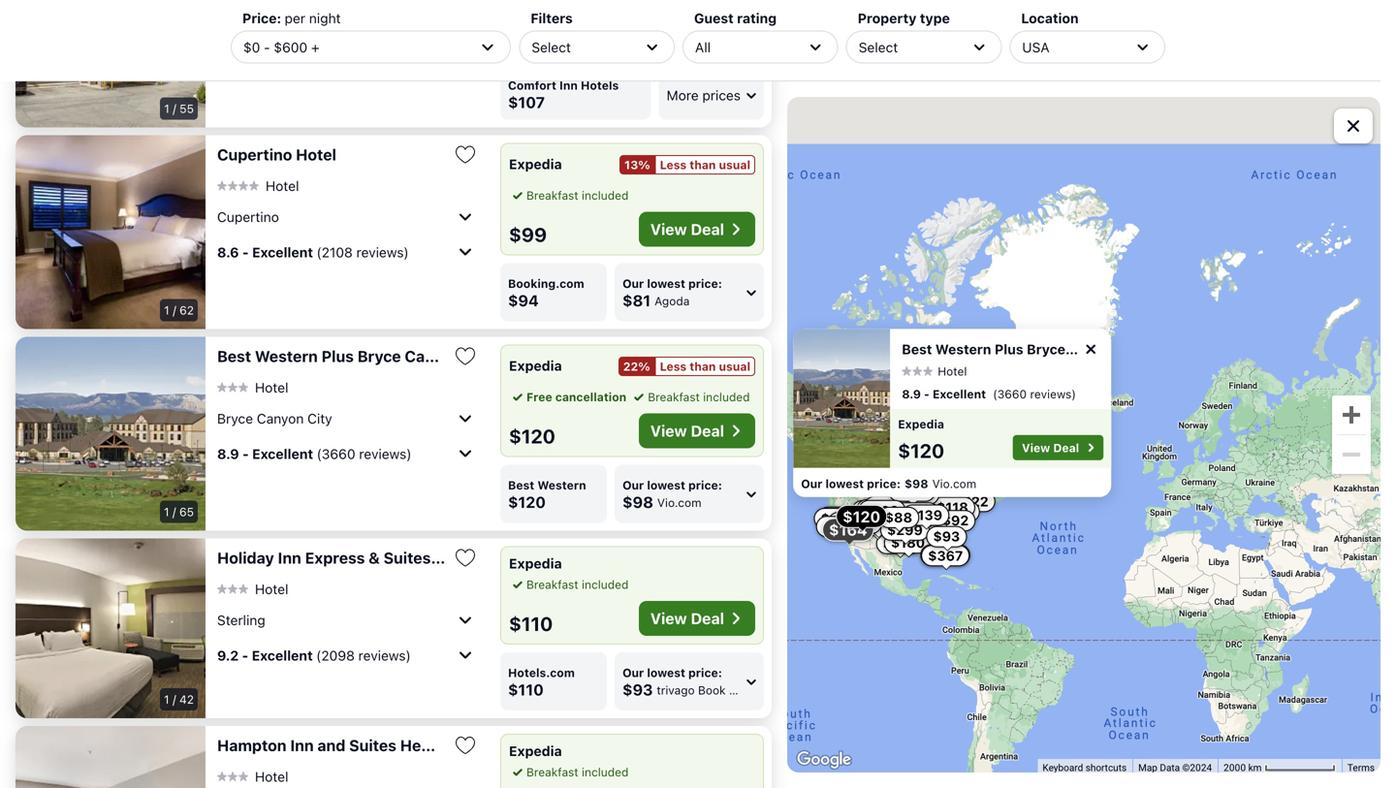 Task type: vqa. For each thing, say whether or not it's contained in the screenshot.
(234
no



Task type: locate. For each thing, give the bounding box(es) containing it.
1 vertical spatial $98
[[623, 493, 653, 511]]

0 vertical spatial cupertino
[[217, 145, 292, 164]]

0 vertical spatial less
[[660, 158, 687, 172]]

$180
[[891, 535, 925, 551]]

select down property
[[859, 39, 898, 55]]

0 horizontal spatial sterling
[[217, 612, 265, 628]]

2 cupertino from the top
[[217, 209, 279, 225]]

$110 $164
[[829, 499, 902, 539]]

0 horizontal spatial best
[[217, 347, 251, 366]]

0 horizontal spatial canyon
[[257, 410, 304, 426]]

excellent for $110
[[252, 647, 313, 663]]

free cancellation button
[[509, 388, 627, 406]]

(2098
[[316, 647, 355, 663]]

$178 inside the $110 $178
[[883, 535, 916, 551]]

expedia down best western $120
[[509, 556, 562, 572]]

0 vertical spatial 8.9 - excellent (3660 reviews)
[[902, 387, 1076, 401]]

grand right close icon
[[1122, 341, 1163, 357]]

/ left 65
[[172, 505, 176, 519]]

our lowest price: $81 agoda
[[623, 277, 722, 310]]

breakfast included button down 13%
[[509, 187, 629, 204]]

2000
[[1224, 762, 1246, 774]]

reviews) for $110
[[358, 647, 411, 663]]

breakfast included down the hotels.com $110
[[527, 766, 629, 779]]

view for $120
[[650, 422, 687, 440]]

$136 button
[[918, 512, 965, 533], [853, 515, 901, 536]]

our left the $124
[[801, 477, 822, 490]]

breakfast included for cupertino hotel
[[527, 189, 629, 202]]

- for 8.0
[[242, 55, 249, 71]]

grand down $94
[[465, 347, 511, 366]]

rating
[[737, 10, 777, 26]]

los
[[217, 20, 239, 36]]

1 vertical spatial $107
[[508, 93, 545, 112]]

2 usual from the top
[[719, 360, 751, 373]]

more
[[667, 87, 699, 103]]

2 less from the top
[[660, 360, 687, 373]]

8.6 - excellent (2108 reviews)
[[217, 244, 409, 260]]

price: inside "our lowest price: $81 agoda"
[[688, 277, 722, 290]]

0 vertical spatial $98
[[904, 477, 928, 490]]

65
[[179, 505, 194, 519]]

0 horizontal spatial $136 button
[[853, 515, 901, 536]]

canyon inside best western plus bryce canyon grand button
[[405, 347, 461, 366]]

1 select from the left
[[532, 39, 571, 55]]

breakfast included button for holiday inn express & suites sterling
[[509, 576, 629, 593]]

1 horizontal spatial western
[[538, 479, 586, 492]]

$128
[[900, 505, 933, 521]]

- right $0
[[264, 39, 270, 55]]

1 for $110
[[164, 693, 169, 706]]

lowest inside our lowest price: $93 trivago book & go
[[647, 666, 685, 680]]

1 horizontal spatial grand
[[1122, 341, 1163, 357]]

more prices button
[[659, 70, 764, 120]]

2 select from the left
[[859, 39, 898, 55]]

/ for $99
[[173, 303, 176, 317]]

1 for $120
[[164, 505, 169, 519]]

lowest for $99
[[647, 277, 685, 290]]

0 horizontal spatial western
[[255, 347, 318, 366]]

$300
[[835, 458, 872, 474]]

hotel for hampton inn and suites hemet, ca
[[255, 769, 288, 785]]

best up bryce canyon city on the left of page
[[217, 347, 251, 366]]

plus left close icon
[[995, 341, 1023, 357]]

2 vertical spatial inn
[[290, 736, 314, 755]]

usual
[[719, 158, 751, 172], [719, 360, 751, 373]]

$86
[[844, 511, 871, 527]]

price: inside our lowest price: $98 vio.com
[[688, 479, 722, 492]]

1 vertical spatial 8.9
[[217, 446, 239, 462]]

0 horizontal spatial &
[[369, 549, 380, 567]]

usual for $99
[[719, 158, 751, 172]]

0 horizontal spatial plus
[[322, 347, 354, 366]]

$110 for $110 $178
[[823, 519, 855, 535]]

$110 inside the $110 $178
[[823, 519, 855, 535]]

western
[[935, 341, 991, 357], [255, 347, 318, 366], [538, 479, 586, 492]]

2000 km
[[1224, 762, 1264, 774]]

hotel for best western plus bryce canyon grand
[[255, 379, 288, 395]]

breakfast up booking.com
[[527, 189, 579, 202]]

$169 button
[[933, 501, 980, 523]]

$175
[[835, 514, 867, 530]]

los alamos
[[217, 20, 289, 36]]

0 vertical spatial (3660
[[993, 387, 1027, 401]]

/ left 55
[[173, 102, 176, 115]]

hotel button
[[217, 177, 299, 194], [902, 364, 967, 378], [217, 379, 288, 396], [217, 581, 288, 598], [217, 768, 288, 785]]

cancellation
[[555, 390, 627, 404]]

1 horizontal spatial canyon
[[405, 347, 461, 366]]

breakfast down the hotels.com $110
[[527, 766, 579, 779]]

- for 9.2
[[242, 647, 248, 663]]

1 horizontal spatial $600
[[927, 547, 964, 563]]

view deal for $99
[[650, 220, 724, 239]]

0 vertical spatial $99
[[509, 223, 547, 246]]

cupertino inside button
[[217, 145, 292, 164]]

view deal
[[650, 27, 724, 46], [650, 220, 724, 239], [650, 422, 724, 440], [1022, 441, 1079, 455], [650, 609, 724, 628]]

city
[[307, 410, 332, 426]]

our up the $81 on the left top
[[623, 277, 644, 290]]

$367 button
[[921, 545, 970, 567]]

- right the 8.6
[[242, 244, 249, 260]]

1 / 55
[[164, 102, 194, 115]]

62
[[179, 303, 194, 317]]

hotel button down "cupertino hotel"
[[217, 177, 299, 194]]

hotel button down the hampton
[[217, 768, 288, 785]]

$110 inside $110 $164
[[871, 499, 902, 515]]

price: for $99
[[688, 277, 722, 290]]

suites right express
[[384, 549, 431, 567]]

1 vertical spatial inn
[[278, 549, 301, 567]]

guest rating
[[694, 10, 777, 26]]

- right 9.2
[[242, 647, 248, 663]]

$99 inside $190 $172 $136 $125 $99 $180
[[821, 511, 848, 527]]

1 horizontal spatial select
[[859, 39, 898, 55]]

1 vertical spatial &
[[729, 684, 737, 697]]

0 vertical spatial $600
[[274, 39, 308, 55]]

expedia
[[509, 156, 562, 172], [509, 358, 562, 374], [898, 417, 944, 431], [509, 556, 562, 572], [509, 743, 562, 759]]

excellent for $120
[[252, 446, 313, 462]]

keyboard
[[1043, 762, 1083, 774]]

(788
[[323, 55, 353, 71]]

0 horizontal spatial our lowest price: $98 vio.com
[[623, 479, 722, 511]]

best inside best western $120
[[508, 479, 535, 492]]

hotel button for $120
[[217, 379, 288, 396]]

$100 button
[[889, 481, 936, 502]]

breakfast included button down best western $120
[[509, 576, 629, 593]]

$128 button
[[893, 503, 940, 524]]

best down free
[[508, 479, 535, 492]]

than right 22%
[[690, 360, 716, 373]]

select down filters
[[532, 39, 571, 55]]

1 horizontal spatial 8.9 - excellent (3660 reviews)
[[902, 387, 1076, 401]]

0 vertical spatial sterling
[[435, 549, 494, 567]]

1 horizontal spatial vio.com
[[932, 477, 976, 490]]

$121 button
[[818, 507, 863, 528]]

sterling inside button
[[217, 612, 265, 628]]

22%
[[623, 360, 650, 373]]

- for 8.9
[[242, 446, 249, 462]]

1 vertical spatial than
[[690, 360, 716, 373]]

1 vertical spatial sterling
[[217, 612, 265, 628]]

0 horizontal spatial grand
[[465, 347, 511, 366]]

1 horizontal spatial 8.9
[[902, 387, 921, 401]]

sterling
[[435, 549, 494, 567], [217, 612, 265, 628]]

breakfast included button down the hotels.com $110
[[509, 764, 629, 781]]

1 vertical spatial $600
[[927, 547, 964, 563]]

inn inside 'button'
[[278, 549, 301, 567]]

select for property type
[[859, 39, 898, 55]]

1 vertical spatial usual
[[719, 360, 751, 373]]

hotel button up bryce canyon city on the left of page
[[217, 379, 288, 396]]

shortcuts
[[1086, 762, 1127, 774]]

hotel button for $110
[[217, 581, 288, 598]]

1 horizontal spatial (3660
[[993, 387, 1027, 401]]

1 horizontal spatial $136 button
[[918, 512, 965, 533]]

usual down prices
[[719, 158, 751, 172]]

1 horizontal spatial best
[[508, 479, 535, 492]]

type
[[920, 10, 950, 26]]

our right hotels.com
[[623, 666, 644, 680]]

free
[[527, 390, 552, 404]]

lowest inside "our lowest price: $81 agoda"
[[647, 277, 685, 290]]

breakfast included down best western $120
[[527, 578, 629, 591]]

inn inside the comfort inn hotels $107
[[560, 79, 578, 92]]

terms link
[[1348, 762, 1375, 774]]

google image
[[792, 748, 856, 773]]

suites right and
[[349, 736, 397, 755]]

1 than from the top
[[690, 158, 716, 172]]

8.9 right 'best western plus bryce canyon grand' image
[[902, 387, 921, 401]]

inn for comfort
[[560, 79, 578, 92]]

1 left 55
[[164, 102, 169, 115]]

data
[[1160, 762, 1180, 774]]

$125 button
[[893, 484, 939, 505]]

view deal button for $81
[[639, 212, 755, 247]]

than right 13%
[[690, 158, 716, 172]]

0 vertical spatial usual
[[719, 158, 751, 172]]

bryce left city
[[217, 410, 253, 426]]

$178 for $110 $178
[[883, 535, 916, 551]]

& right express
[[369, 549, 380, 567]]

less right 22%
[[660, 360, 687, 373]]

our inside "our lowest price: $81 agoda"
[[623, 277, 644, 290]]

8.6
[[217, 244, 239, 260]]

cupertino inside "button"
[[217, 209, 279, 225]]

plus inside button
[[322, 347, 354, 366]]

$107
[[509, 30, 554, 53], [508, 93, 545, 112], [861, 516, 894, 532]]

breakfast up hotels.com
[[527, 578, 579, 591]]

best western plus bryce canyon grand
[[902, 341, 1163, 357], [217, 347, 511, 366]]

comfort inn hotels $107
[[508, 79, 619, 112]]

select for filters
[[532, 39, 571, 55]]

breakfast included button for cupertino hotel
[[509, 187, 629, 204]]

1 vertical spatial suites
[[349, 736, 397, 755]]

$118
[[937, 500, 968, 516]]

& inside 'button'
[[369, 549, 380, 567]]

2 than from the top
[[690, 360, 716, 373]]

1 left 65
[[164, 505, 169, 519]]

1 left 42
[[164, 693, 169, 706]]

inn for hampton
[[290, 736, 314, 755]]

inn left hotels
[[560, 79, 578, 92]]

inn right the holiday
[[278, 549, 301, 567]]

0 horizontal spatial (3660
[[317, 446, 355, 462]]

$122 button
[[949, 491, 996, 512]]

our for $120
[[623, 479, 644, 492]]

0 vertical spatial than
[[690, 158, 716, 172]]

our lowest price: $98 vio.com
[[801, 477, 976, 490], [623, 479, 722, 511]]

1 / 65
[[164, 505, 194, 519]]

expedia up "$68"
[[898, 417, 944, 431]]

- right the 8.0
[[242, 55, 249, 71]]

0 vertical spatial &
[[369, 549, 380, 567]]

$95 button
[[841, 513, 882, 534]]

$122
[[956, 493, 989, 509]]

0 vertical spatial inn
[[560, 79, 578, 92]]

$118 button
[[930, 497, 975, 518]]

/ left 62
[[173, 303, 176, 317]]

breakfast included down 22% less than usual
[[648, 390, 750, 404]]

1 left 62
[[164, 303, 169, 317]]

0 horizontal spatial bryce
[[217, 410, 253, 426]]

$0 - $600 +
[[243, 39, 320, 55]]

price: inside our lowest price: $93 trivago book & go
[[688, 666, 722, 680]]

reviews)
[[357, 55, 409, 71], [356, 244, 409, 260], [1030, 387, 1076, 401], [359, 446, 412, 462], [358, 647, 411, 663]]

best right 'best western plus bryce canyon grand' image
[[902, 341, 932, 357]]

breakfast
[[527, 189, 579, 202], [648, 390, 700, 404], [527, 578, 579, 591], [527, 766, 579, 779]]

0 horizontal spatial $93
[[623, 681, 653, 699]]

bryce up bryce canyon city button
[[358, 347, 401, 366]]

$120 inside best western $120
[[508, 493, 546, 511]]

hemet,
[[400, 736, 455, 755]]

go
[[741, 684, 756, 697]]

cupertino down very at the top of the page
[[217, 145, 292, 164]]

our right best western $120
[[623, 479, 644, 492]]

less right 13%
[[660, 158, 687, 172]]

1 vertical spatial less
[[660, 360, 687, 373]]

- for 8.6
[[242, 244, 249, 260]]

- down bryce canyon city on the left of page
[[242, 446, 249, 462]]

comfort inn & suites los alamos, (los alamos, usa) image
[[16, 0, 206, 128]]

holiday inn express & suites sterling
[[217, 549, 494, 567]]

/ for $110
[[173, 693, 176, 706]]

less for $120
[[660, 360, 687, 373]]

0 horizontal spatial vio.com
[[657, 496, 702, 510]]

1 for $99
[[164, 303, 169, 317]]

1 vertical spatial $99
[[821, 511, 848, 527]]

0 vertical spatial suites
[[384, 549, 431, 567]]

1 horizontal spatial $98
[[904, 477, 928, 490]]

1 vertical spatial cupertino
[[217, 209, 279, 225]]

8.9 down bryce canyon city on the left of page
[[217, 446, 239, 462]]

hotel
[[296, 145, 336, 164], [266, 178, 299, 194], [938, 364, 967, 378], [255, 379, 288, 395], [255, 581, 288, 597], [255, 769, 288, 785]]

$93 inside our lowest price: $93 trivago book & go
[[623, 681, 653, 699]]

inn left and
[[290, 736, 314, 755]]

free cancellation
[[527, 390, 627, 404]]

1 vertical spatial $178
[[883, 535, 916, 551]]

bryce left close icon
[[1027, 341, 1065, 357]]

0 horizontal spatial select
[[532, 39, 571, 55]]

hotel button down the holiday
[[217, 581, 288, 598]]

0 horizontal spatial $136
[[860, 517, 894, 533]]

breakfast for cupertino hotel
[[527, 189, 579, 202]]

0 horizontal spatial $98
[[623, 493, 653, 511]]

2 horizontal spatial bryce
[[1027, 341, 1065, 357]]

8.0
[[217, 55, 239, 71]]

2 vertical spatial $107
[[861, 516, 894, 532]]

our for $110
[[623, 666, 644, 680]]

$110 button
[[864, 496, 909, 518], [816, 516, 862, 537]]

cupertino hotel
[[217, 145, 336, 164]]

2 horizontal spatial canyon
[[1069, 341, 1119, 357]]

$113
[[905, 506, 937, 522]]

1 vertical spatial 8.9 - excellent (3660 reviews)
[[217, 446, 412, 462]]

usual for $120
[[719, 360, 751, 373]]

best western plus bryce canyon grand image
[[793, 329, 890, 468]]

1 horizontal spatial $93
[[933, 529, 960, 545]]

usual down "our lowest price: $81 agoda"
[[719, 360, 751, 373]]

breakfast included down 13%
[[527, 189, 629, 202]]

map region
[[787, 97, 1381, 773]]

our inside our lowest price: $93 trivago book & go
[[623, 666, 644, 680]]

2 horizontal spatial western
[[935, 341, 991, 357]]

hotels.com $110
[[508, 666, 575, 699]]

0 horizontal spatial $600
[[274, 39, 308, 55]]

/ left 42
[[173, 693, 176, 706]]

plus up bryce canyon city button
[[322, 347, 354, 366]]

deal for $120
[[691, 422, 724, 440]]

our lowest price: $93 trivago book & go
[[623, 666, 756, 699]]

canyon inside bryce canyon city button
[[257, 410, 304, 426]]

0 vertical spatial $93
[[933, 529, 960, 545]]

(3660
[[993, 387, 1027, 401], [317, 446, 355, 462]]

$93
[[933, 529, 960, 545], [623, 681, 653, 699]]

expedia down the comfort inn hotels $107
[[509, 156, 562, 172]]

hotel for holiday inn express & suites sterling
[[255, 581, 288, 597]]

$180 button
[[884, 533, 932, 554]]

1 horizontal spatial $99
[[821, 511, 848, 527]]

$178 inside $124 $178
[[859, 503, 891, 519]]

$299
[[887, 522, 923, 538]]

& left go on the bottom of page
[[729, 684, 737, 697]]

best western plus bryce canyon grand button
[[217, 347, 511, 366]]

$93 button
[[926, 526, 967, 548]]

1 horizontal spatial bryce
[[358, 347, 401, 366]]

keyboard shortcuts button
[[1043, 761, 1127, 775]]

1 cupertino from the top
[[217, 145, 292, 164]]

agoda
[[655, 294, 690, 308]]

hampton inn and suites hemet, ca, (hemet, usa) image
[[16, 726, 206, 788]]

0 vertical spatial $178
[[859, 503, 891, 519]]

western inside best western $120
[[538, 479, 586, 492]]

cupertino for cupertino hotel
[[217, 145, 292, 164]]

1 vertical spatial $93
[[623, 681, 653, 699]]

bryce
[[1027, 341, 1065, 357], [358, 347, 401, 366], [217, 410, 253, 426]]

best western plus bryce canyon grand, (bryce canyon city, usa) image
[[16, 337, 206, 531]]

1 horizontal spatial sterling
[[435, 549, 494, 567]]

1 horizontal spatial &
[[729, 684, 737, 697]]

included for hampton inn and suites hemet, ca
[[582, 766, 629, 779]]

1 usual from the top
[[719, 158, 751, 172]]

1 horizontal spatial $136
[[925, 514, 958, 530]]

inn inside button
[[290, 736, 314, 755]]

/ for $120
[[172, 505, 176, 519]]

cupertino up the 8.6
[[217, 209, 279, 225]]

$86 button
[[837, 509, 878, 530]]

1 less from the top
[[660, 158, 687, 172]]

8.9
[[902, 387, 921, 401], [217, 446, 239, 462]]

view for $110
[[650, 609, 687, 628]]

reviews) for $99
[[356, 244, 409, 260]]

view for $99
[[650, 220, 687, 239]]

reviews) for $120
[[359, 446, 412, 462]]

0 vertical spatial 8.9
[[902, 387, 921, 401]]



Task type: describe. For each thing, give the bounding box(es) containing it.
expedia up free
[[509, 358, 562, 374]]

usa
[[1022, 39, 1050, 55]]

cupertino hotel button
[[217, 145, 446, 164]]

$107 inside the comfort inn hotels $107
[[508, 93, 545, 112]]

hampton inn and suites hemet, ca
[[217, 736, 481, 755]]

breakfast included for hampton inn and suites hemet, ca
[[527, 766, 629, 779]]

$92 button
[[935, 510, 976, 532]]

deal for $110
[[691, 609, 724, 628]]

2000 km button
[[1218, 759, 1342, 775]]

view deal button for $98
[[639, 414, 755, 448]]

13%
[[625, 158, 650, 172]]

22% less than usual
[[623, 360, 751, 373]]

hampton inn and suites hemet, ca button
[[217, 736, 481, 755]]

hotel button for $99
[[217, 177, 299, 194]]

all
[[695, 39, 711, 55]]

grand inside button
[[465, 347, 511, 366]]

0 horizontal spatial $110 button
[[816, 516, 862, 537]]

1 vertical spatial vio.com
[[657, 496, 702, 510]]

$95
[[848, 515, 875, 531]]

hotel for cupertino hotel
[[266, 178, 299, 194]]

$178 for $124 $178
[[859, 503, 891, 519]]

view deal for $110
[[650, 609, 724, 628]]

1 / 62
[[164, 303, 194, 317]]

$175 button
[[828, 512, 874, 533]]

hotels.com
[[508, 666, 575, 680]]

prices
[[702, 87, 741, 103]]

suites inside 'button'
[[384, 549, 431, 567]]

bryce inside best western plus bryce canyon grand button
[[358, 347, 401, 366]]

western inside button
[[255, 347, 318, 366]]

lowest for $110
[[647, 666, 685, 680]]

0 horizontal spatial 8.9
[[217, 446, 239, 462]]

$164 button
[[822, 518, 874, 542]]

breakfast down 22% less than usual
[[648, 390, 700, 404]]

view deal button for $93
[[639, 601, 755, 636]]

0 vertical spatial $178 button
[[852, 500, 898, 522]]

breakfast for hampton inn and suites hemet, ca
[[527, 766, 579, 779]]

1 vertical spatial (3660
[[317, 446, 355, 462]]

$124
[[825, 469, 858, 485]]

0 horizontal spatial best western plus bryce canyon grand
[[217, 347, 511, 366]]

- right 'best western plus bryce canyon grand' image
[[924, 387, 930, 401]]

booking.com $94
[[508, 277, 584, 310]]

1 horizontal spatial plus
[[995, 341, 1023, 357]]

inn for holiday
[[278, 549, 301, 567]]

0 vertical spatial $107
[[509, 30, 554, 53]]

9.2 - excellent (2098 reviews)
[[217, 647, 411, 663]]

$88
[[885, 509, 913, 525]]

book
[[698, 684, 726, 697]]

$136 inside $190 $172 $136 $125 $99 $180
[[860, 517, 894, 533]]

$93 inside $93 button
[[933, 529, 960, 545]]

best western $120
[[508, 479, 586, 511]]

night
[[309, 10, 341, 26]]

$169
[[939, 504, 973, 520]]

+
[[311, 39, 320, 55]]

$120 inside button
[[843, 507, 881, 526]]

breakfast included button for hampton inn and suites hemet, ca
[[509, 764, 629, 781]]

expedia right ca
[[509, 743, 562, 759]]

$120 button
[[836, 505, 887, 528]]

sterling inside 'button'
[[435, 549, 494, 567]]

good
[[286, 55, 320, 71]]

hotels
[[581, 79, 619, 92]]

$600 inside $128 $600
[[927, 547, 964, 563]]

$190 button
[[856, 499, 904, 521]]

& inside our lowest price: $93 trivago book & go
[[729, 684, 737, 697]]

$190 $172 $136 $125 $99 $180
[[821, 486, 933, 551]]

0 horizontal spatial 8.9 - excellent (3660 reviews)
[[217, 446, 412, 462]]

per
[[285, 10, 305, 26]]

$100
[[895, 483, 929, 499]]

trivago
[[657, 684, 695, 697]]

1 horizontal spatial best western plus bryce canyon grand
[[902, 341, 1163, 357]]

2 horizontal spatial best
[[902, 341, 932, 357]]

$128 $600
[[900, 505, 964, 563]]

property type
[[858, 10, 950, 26]]

price: for $110
[[688, 666, 722, 680]]

location
[[1021, 10, 1079, 26]]

$0
[[243, 39, 260, 55]]

breakfast included for holiday inn express & suites sterling
[[527, 578, 629, 591]]

included for cupertino hotel
[[582, 189, 629, 202]]

price: for $120
[[688, 479, 722, 492]]

©2024
[[1183, 762, 1212, 774]]

9.2
[[217, 647, 239, 663]]

$164
[[829, 521, 868, 539]]

$172 button
[[818, 507, 864, 528]]

express
[[305, 549, 365, 567]]

excellent for $99
[[252, 244, 313, 260]]

property
[[858, 10, 917, 26]]

$99 button
[[814, 508, 855, 529]]

13% less than usual
[[625, 158, 751, 172]]

$92
[[942, 513, 969, 529]]

best inside button
[[217, 347, 251, 366]]

cupertino for cupertino
[[217, 209, 279, 225]]

our for $99
[[623, 277, 644, 290]]

$109 button
[[858, 500, 906, 521]]

than for $120
[[690, 360, 716, 373]]

$94
[[508, 291, 539, 310]]

$300 button
[[829, 456, 878, 477]]

very
[[252, 55, 283, 71]]

0 vertical spatial vio.com
[[932, 477, 976, 490]]

lowest for $120
[[647, 479, 685, 492]]

(2108
[[317, 244, 353, 260]]

$124 $178
[[825, 469, 891, 519]]

$88 button
[[878, 507, 919, 528]]

0 horizontal spatial $99
[[509, 223, 547, 246]]

$172
[[825, 509, 857, 525]]

$113 button
[[899, 504, 944, 525]]

1 vertical spatial $178 button
[[876, 533, 923, 554]]

bryce canyon city
[[217, 410, 332, 426]]

$169 $95
[[848, 504, 973, 531]]

close image
[[1082, 341, 1100, 358]]

$110 for $110
[[509, 612, 553, 635]]

$110 inside the hotels.com $110
[[508, 681, 544, 699]]

cupertino button
[[217, 201, 477, 232]]

55
[[180, 102, 194, 115]]

breakfast included button down 22% less than usual
[[630, 388, 750, 406]]

breakfast for holiday inn express & suites sterling
[[527, 578, 579, 591]]

$139 button
[[902, 505, 949, 526]]

holiday inn express & suites sterling, (sterling, usa) image
[[16, 539, 206, 719]]

$107 button
[[855, 513, 901, 534]]

$107 inside $107 button
[[861, 516, 894, 532]]

bryce inside bryce canyon city button
[[217, 410, 253, 426]]

deal for $99
[[691, 220, 724, 239]]

hotel button right 'best western plus bryce canyon grand' image
[[902, 364, 967, 378]]

holiday
[[217, 549, 274, 567]]

$367
[[928, 548, 963, 564]]

view deal for $120
[[650, 422, 724, 440]]

less for $99
[[660, 158, 687, 172]]

than for $99
[[690, 158, 716, 172]]

$125
[[899, 486, 933, 502]]

hotel inside button
[[296, 145, 336, 164]]

included for holiday inn express & suites sterling
[[582, 578, 629, 591]]

$68
[[878, 469, 905, 485]]

terms
[[1348, 762, 1375, 774]]

1 horizontal spatial our lowest price: $98 vio.com
[[801, 477, 976, 490]]

comfort
[[508, 79, 557, 92]]

km
[[1249, 762, 1262, 774]]

$124 button
[[818, 466, 865, 488]]

cupertino hotel, (cupertino, usa) image
[[16, 135, 206, 329]]

$139
[[909, 507, 943, 523]]

8.0 - very good (788 reviews)
[[217, 55, 409, 71]]

suites inside button
[[349, 736, 397, 755]]

1 horizontal spatial $110 button
[[864, 496, 909, 518]]

$110 for $110 $164
[[871, 499, 902, 515]]



